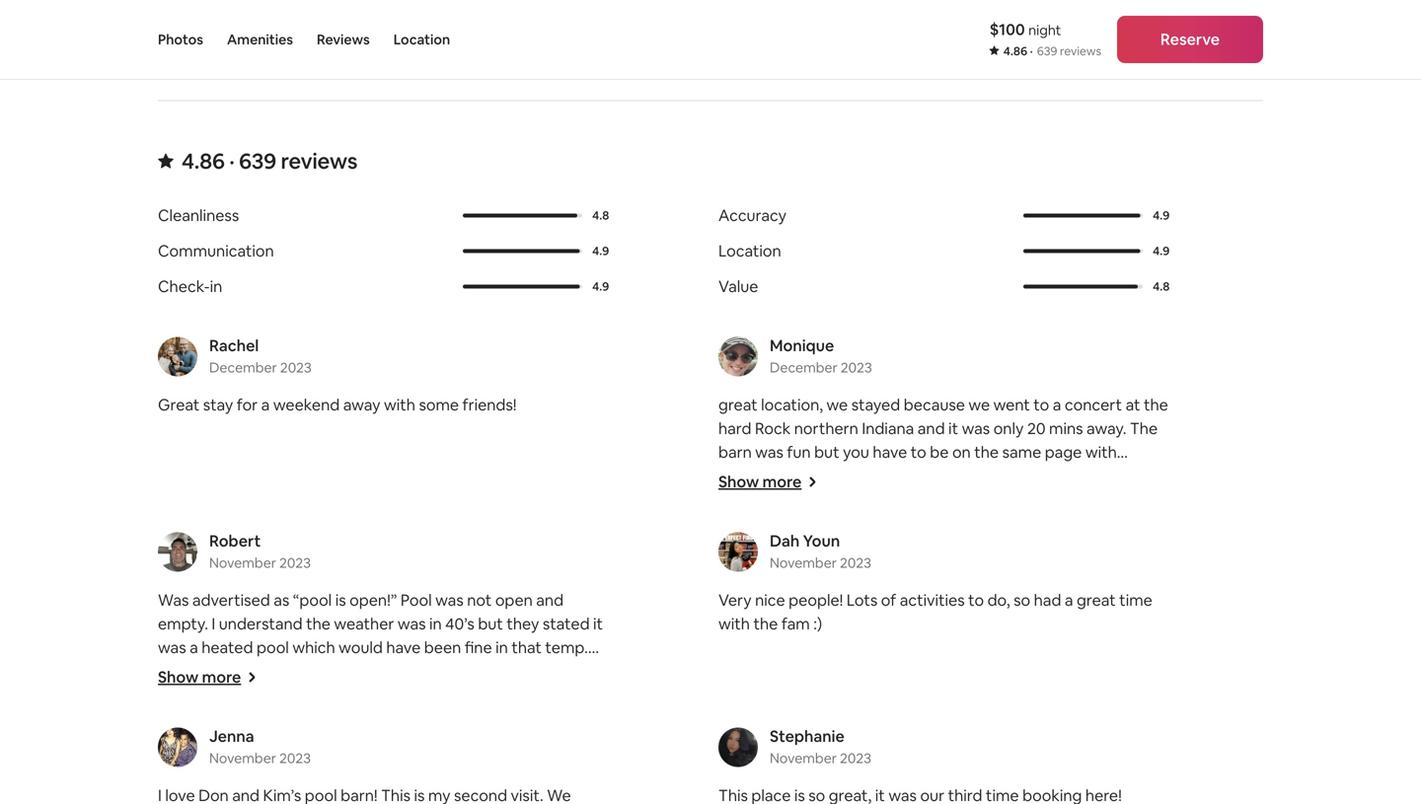 Task type: locate. For each thing, give the bounding box(es) containing it.
2023 down 'stephanie'
[[840, 750, 872, 767]]

0 vertical spatial show
[[719, 472, 759, 492]]

december down rachel
[[209, 359, 277, 377]]

1 vertical spatial great
[[1077, 590, 1116, 610]]

november down jenna at the bottom of page
[[209, 750, 276, 767]]

0 vertical spatial 4.8
[[592, 208, 609, 223]]

in down the "comes"
[[971, 490, 984, 510]]

have inside great location, we stayed because we went to a concert at the hard rock northern indiana and it was only 20 mins away. the barn was fun but you have to be on the same page with people you're staying with when it comes to lights on and lights off due to everyone sleeping in the same barn.
[[873, 442, 907, 462]]

show for barn
[[719, 472, 759, 492]]

0 horizontal spatial reviews
[[281, 147, 358, 175]]

with up everyone
[[876, 466, 908, 486]]

0 horizontal spatial more
[[202, 667, 241, 687]]

november inside the stephanie november 2023
[[770, 750, 837, 767]]

1 vertical spatial ·
[[229, 147, 235, 175]]

to left do,
[[968, 590, 984, 610]]

the
[[1130, 418, 1158, 439]]

november inside dah youn november 2023
[[770, 554, 837, 572]]

0 horizontal spatial show
[[158, 667, 199, 687]]

great up "hard"
[[719, 395, 758, 415]]

monique image
[[719, 337, 758, 377], [719, 337, 758, 377]]

a right had
[[1065, 590, 1074, 610]]

4.86 · 639 reviews up cleanliness
[[182, 147, 358, 175]]

list containing rachel
[[150, 336, 1271, 804]]

show more button
[[719, 472, 818, 492], [158, 667, 257, 687]]

0 horizontal spatial lights
[[719, 490, 758, 510]]

check-
[[158, 276, 210, 297]]

2 vertical spatial it
[[593, 614, 603, 634]]

and up stated
[[536, 590, 564, 610]]

0 vertical spatial 4.86
[[1004, 43, 1028, 59]]

0 vertical spatial it
[[949, 418, 959, 439]]

1 vertical spatial 4.8
[[1153, 279, 1170, 294]]

stephanie image
[[719, 728, 758, 767]]

0 vertical spatial but
[[814, 442, 840, 462]]

advertised
[[192, 590, 270, 610]]

had
[[1034, 590, 1062, 610]]

0 vertical spatial more
[[763, 472, 802, 492]]

been
[[424, 638, 461, 658]]

1 vertical spatial time
[[196, 661, 229, 682]]

2023 up as
[[279, 554, 311, 572]]

same
[[1002, 442, 1042, 462], [1015, 490, 1054, 510]]

2023 for robert
[[279, 554, 311, 572]]

1 horizontal spatial show
[[719, 472, 759, 492]]

0 vertical spatial reviews
[[1060, 43, 1102, 59]]

show more button for people
[[719, 472, 818, 492]]

0 horizontal spatial 639
[[239, 147, 276, 175]]

1 vertical spatial listing
[[375, 661, 418, 682]]

you.
[[284, 685, 314, 705]]

was left the only
[[962, 418, 990, 439]]

december inside rachel december 2023
[[209, 359, 277, 377]]

639 down night
[[1037, 43, 1058, 59]]

1 horizontal spatial location
[[719, 241, 782, 261]]

show more button down fun
[[719, 472, 818, 492]]

youn
[[803, 531, 840, 551]]

of inside very nice people! lots of activities to do, so had a great time with the fam :)
[[881, 590, 897, 610]]

0 horizontal spatial show more button
[[158, 667, 257, 687]]

2023
[[280, 359, 312, 377], [841, 359, 872, 377], [279, 554, 311, 572], [840, 554, 872, 572], [279, 750, 311, 767], [840, 750, 872, 767]]

1 horizontal spatial of
[[881, 590, 897, 610]]

1 horizontal spatial show more button
[[719, 472, 818, 492]]

0 horizontal spatial 4.86
[[182, 147, 225, 175]]

2023 inside monique december 2023
[[841, 359, 872, 377]]

location
[[394, 31, 450, 48], [719, 241, 782, 261]]

0 horizontal spatial time
[[196, 661, 229, 682]]

·
[[1030, 43, 1033, 59], [229, 147, 235, 175]]

1 horizontal spatial 639
[[1037, 43, 1058, 59]]

location right reviews button
[[394, 31, 450, 48]]

barn.
[[1058, 490, 1095, 510]]

with inside very nice people! lots of activities to do, so had a great time with the fam :)
[[719, 614, 750, 634]]

great
[[719, 395, 758, 415], [1077, 590, 1116, 610]]

november inside the jenna november 2023
[[209, 750, 276, 767]]

on right be
[[953, 442, 971, 462]]

4.8
[[592, 208, 609, 223], [1153, 279, 1170, 294]]

location down accuracy
[[719, 241, 782, 261]]

november for robert
[[209, 554, 276, 572]]

1 horizontal spatial we
[[969, 395, 990, 415]]

great location, we stayed because we went to a concert at the hard rock northern indiana and it was only 20 mins away. the barn was fun but you have to be on the same page with people you're staying with when it comes to lights on and lights off due to everyone sleeping in the same barn.
[[719, 395, 1169, 510]]

1 horizontal spatial time
[[1120, 590, 1153, 610]]

of right lots
[[881, 590, 897, 610]]

0 horizontal spatial but
[[478, 614, 503, 634]]

show down barn
[[719, 472, 759, 492]]

2023 for rachel
[[280, 359, 312, 377]]

comes
[[968, 466, 1017, 486]]

0 horizontal spatial ·
[[229, 147, 235, 175]]

4.86 down "$100" on the right top of page
[[1004, 43, 1028, 59]]

show more for was
[[719, 472, 802, 492]]

do,
[[988, 590, 1010, 610]]

0 vertical spatial of
[[881, 590, 897, 610]]

more down fun
[[763, 472, 802, 492]]

dah
[[770, 531, 800, 551]]

2023 inside the jenna november 2023
[[279, 750, 311, 767]]

the inside was advertised as "pool is open!" pool was not open and empty. i understand the weather was in 40's but they stated it was a heated pool which would have been fine in that temp. next time please update your listing to reflect actual status of amenities. thank you.
[[306, 614, 331, 634]]

same down the only
[[1002, 442, 1042, 462]]

show more
[[719, 472, 802, 492], [158, 667, 241, 687]]

lights down page in the bottom right of the page
[[1039, 466, 1078, 486]]

1 horizontal spatial show more
[[719, 472, 802, 492]]

reserve button
[[1117, 16, 1263, 63]]

· up cleanliness
[[229, 147, 235, 175]]

0 vertical spatial time
[[1120, 590, 1153, 610]]

1 horizontal spatial more
[[763, 472, 802, 492]]

with
[[384, 395, 416, 415], [1086, 442, 1117, 462], [876, 466, 908, 486], [719, 614, 750, 634]]

next
[[158, 661, 193, 682]]

0 horizontal spatial and
[[536, 590, 564, 610]]

of
[[881, 590, 897, 610], [588, 661, 604, 682]]

it
[[949, 418, 959, 439], [954, 466, 964, 486], [593, 614, 603, 634]]

november
[[209, 554, 276, 572], [770, 554, 837, 572], [209, 750, 276, 767], [770, 750, 837, 767]]

robert
[[209, 531, 261, 551]]

1 vertical spatial of
[[588, 661, 604, 682]]

0 vertical spatial lights
[[1039, 466, 1078, 486]]

mins
[[1049, 418, 1083, 439]]

rated 4.8 out of 5 stars for value image
[[1024, 285, 1143, 289], [1024, 285, 1138, 289]]

report this listing button
[[1006, 32, 1152, 49]]

and
[[918, 418, 945, 439], [1104, 466, 1131, 486], [536, 590, 564, 610]]

0 vertical spatial have
[[873, 442, 907, 462]]

0 horizontal spatial show more
[[158, 667, 241, 687]]

1 horizontal spatial reviews
[[1060, 43, 1102, 59]]

the
[[1144, 395, 1169, 415], [974, 442, 999, 462], [987, 490, 1012, 510], [306, 614, 331, 634], [754, 614, 778, 634]]

december
[[209, 359, 277, 377], [770, 359, 838, 377]]

great inside very nice people! lots of activities to do, so had a great time with the fam :)
[[1077, 590, 1116, 610]]

1 horizontal spatial 4.8
[[1153, 279, 1170, 294]]

the down nice
[[754, 614, 778, 634]]

lights down people
[[719, 490, 758, 510]]

very nice people! lots of activities to do, so had a great time with the fam :)
[[719, 590, 1153, 634]]

0 vertical spatial show more
[[719, 472, 802, 492]]

2023 up stayed
[[841, 359, 872, 377]]

dah youn image
[[719, 532, 758, 572]]

listing
[[1112, 32, 1152, 49], [375, 661, 418, 682]]

0 horizontal spatial have
[[386, 638, 421, 658]]

2 horizontal spatial and
[[1104, 466, 1131, 486]]

staying
[[820, 466, 873, 486]]

actual
[[492, 661, 537, 682]]

1 horizontal spatial december
[[770, 359, 838, 377]]

1 we from the left
[[827, 395, 848, 415]]

great
[[158, 395, 200, 415]]

1 horizontal spatial 4.86 · 639 reviews
[[1004, 43, 1102, 59]]

was down rock
[[755, 442, 784, 462]]

more down heated
[[202, 667, 241, 687]]

the up the "comes"
[[974, 442, 999, 462]]

4.8 for value
[[1153, 279, 1170, 294]]

listing inside was advertised as "pool is open!" pool was not open and empty. i understand the weather was in 40's but they stated it was a heated pool which would have been fine in that temp. next time please update your listing to reflect actual status of amenities. thank you.
[[375, 661, 418, 682]]

you
[[843, 442, 870, 462]]

0 horizontal spatial on
[[953, 442, 971, 462]]

it up be
[[949, 418, 959, 439]]

0 horizontal spatial 4.8
[[592, 208, 609, 223]]

jenna image
[[158, 728, 197, 767], [158, 728, 197, 767]]

639
[[1037, 43, 1058, 59], [239, 147, 276, 175]]

have inside was advertised as "pool is open!" pool was not open and empty. i understand the weather was in 40's but they stated it was a heated pool which would have been fine in that temp. next time please update your listing to reflect actual status of amenities. thank you.
[[386, 638, 421, 658]]

1 horizontal spatial have
[[873, 442, 907, 462]]

1 vertical spatial show more button
[[158, 667, 257, 687]]

rated 4.9 out of 5 stars for check-in image
[[463, 285, 583, 289], [463, 285, 580, 289]]

2023 down "you."
[[279, 750, 311, 767]]

november down 'stephanie'
[[770, 750, 837, 767]]

0 vertical spatial 4.86 · 639 reviews
[[1004, 43, 1102, 59]]

to right the "comes"
[[1020, 466, 1036, 486]]

with down away.
[[1086, 442, 1117, 462]]

hard
[[719, 418, 752, 439]]

reviews button
[[317, 0, 370, 79]]

show more down barn
[[719, 472, 802, 492]]

639 up cleanliness
[[239, 147, 276, 175]]

stephanie
[[770, 726, 845, 747]]

it right when
[[954, 466, 964, 486]]

1 horizontal spatial great
[[1077, 590, 1116, 610]]

we up northern
[[827, 395, 848, 415]]

which
[[293, 638, 335, 658]]

sleeping
[[907, 490, 968, 510]]

we
[[827, 395, 848, 415], [969, 395, 990, 415]]

1 horizontal spatial but
[[814, 442, 840, 462]]

rated 4.8 out of 5 stars for cleanliness image
[[463, 214, 582, 218], [463, 214, 578, 218]]

december down the monique on the top of page
[[770, 359, 838, 377]]

status
[[540, 661, 585, 682]]

great right had
[[1077, 590, 1116, 610]]

robert image
[[158, 532, 197, 572]]

1 vertical spatial location
[[719, 241, 782, 261]]

a right for
[[261, 395, 270, 415]]

0 horizontal spatial we
[[827, 395, 848, 415]]

jenna november 2023
[[209, 726, 311, 767]]

1 vertical spatial lights
[[719, 490, 758, 510]]

0 horizontal spatial 4.86 · 639 reviews
[[182, 147, 358, 175]]

friends!
[[462, 395, 517, 415]]

have down indiana
[[873, 442, 907, 462]]

as
[[274, 590, 290, 610]]

rated 4.9 out of 5 stars for location image
[[1024, 249, 1143, 253], [1024, 249, 1141, 253]]

was advertised as "pool is open!" pool was not open and empty. i understand the weather was in 40's but they stated it was a heated pool which would have been fine in that temp. next time please update your listing to reflect actual status of amenities. thank you.
[[158, 590, 604, 705]]

to down 'been'
[[421, 661, 437, 682]]

0 vertical spatial on
[[953, 442, 971, 462]]

rock
[[755, 418, 791, 439]]

0 vertical spatial great
[[719, 395, 758, 415]]

4.9
[[1153, 208, 1170, 223], [592, 243, 609, 259], [1153, 243, 1170, 259], [592, 279, 609, 294]]

1 vertical spatial show
[[158, 667, 199, 687]]

1 vertical spatial 639
[[239, 147, 276, 175]]

it right stated
[[593, 614, 603, 634]]

with down very
[[719, 614, 750, 634]]

show more down heated
[[158, 667, 241, 687]]

0 vertical spatial location
[[394, 31, 450, 48]]

time right had
[[1120, 590, 1153, 610]]

rated 4.9 out of 5 stars for communication image
[[463, 249, 583, 253], [463, 249, 580, 253]]

rachel
[[209, 336, 259, 356]]

4.86
[[1004, 43, 1028, 59], [182, 147, 225, 175]]

to up 20
[[1034, 395, 1050, 415]]

and down because
[[918, 418, 945, 439]]

more for people
[[763, 472, 802, 492]]

show down empty. at the bottom of page
[[158, 667, 199, 687]]

november down youn
[[770, 554, 837, 572]]

2023 inside the stephanie november 2023
[[840, 750, 872, 767]]

photos button
[[158, 0, 203, 79]]

november inside robert november 2023
[[209, 554, 276, 572]]

the up "which"
[[306, 614, 331, 634]]

4.86 · 639 reviews
[[1004, 43, 1102, 59], [182, 147, 358, 175]]

of right status
[[588, 661, 604, 682]]

2 december from the left
[[770, 359, 838, 377]]

1 horizontal spatial listing
[[1112, 32, 1152, 49]]

listing right this
[[1112, 32, 1152, 49]]

time down heated
[[196, 661, 229, 682]]

we left went
[[969, 395, 990, 415]]

2023 inside rachel december 2023
[[280, 359, 312, 377]]

with right the 'away'
[[384, 395, 416, 415]]

not
[[467, 590, 492, 610]]

on up barn.
[[1082, 466, 1100, 486]]

a down empty. at the bottom of page
[[190, 638, 198, 658]]

november down robert
[[209, 554, 276, 572]]

1 vertical spatial reviews
[[281, 147, 358, 175]]

1 vertical spatial show more
[[158, 667, 241, 687]]

0 vertical spatial show more button
[[719, 472, 818, 492]]

lights
[[1039, 466, 1078, 486], [719, 490, 758, 510]]

2 vertical spatial and
[[536, 590, 564, 610]]

same left barn.
[[1015, 490, 1054, 510]]

· down $100 night at the right of the page
[[1030, 43, 1033, 59]]

amenities.
[[158, 685, 232, 705]]

robert november 2023
[[209, 531, 311, 572]]

1 vertical spatial and
[[1104, 466, 1131, 486]]

0 horizontal spatial of
[[588, 661, 604, 682]]

0 horizontal spatial listing
[[375, 661, 418, 682]]

was up the next
[[158, 638, 186, 658]]

a inside was advertised as "pool is open!" pool was not open and empty. i understand the weather was in 40's but they stated it was a heated pool which would have been fine in that temp. next time please update your listing to reflect actual status of amenities. thank you.
[[190, 638, 198, 658]]

that
[[512, 638, 542, 658]]

but down northern
[[814, 442, 840, 462]]

the down the "comes"
[[987, 490, 1012, 510]]

december inside monique december 2023
[[770, 359, 838, 377]]

understand
[[219, 614, 303, 634]]

have left 'been'
[[386, 638, 421, 658]]

0 horizontal spatial december
[[209, 359, 277, 377]]

rated 4.9 out of 5 stars for accuracy image
[[1024, 214, 1143, 218], [1024, 214, 1141, 218]]

list
[[150, 336, 1271, 804]]

november for jenna
[[209, 750, 276, 767]]

0 horizontal spatial great
[[719, 395, 758, 415]]

show more button down heated
[[158, 667, 257, 687]]

4.86 up cleanliness
[[182, 147, 225, 175]]

4.86 · 639 reviews down night
[[1004, 43, 1102, 59]]

dah youn image
[[719, 532, 758, 572]]

1 vertical spatial more
[[202, 667, 241, 687]]

listing right the your
[[375, 661, 418, 682]]

1 horizontal spatial ·
[[1030, 43, 1033, 59]]

1 vertical spatial on
[[1082, 466, 1100, 486]]

in left 40's
[[429, 614, 442, 634]]

december for rachel
[[209, 359, 277, 377]]

1 december from the left
[[209, 359, 277, 377]]

1 vertical spatial have
[[386, 638, 421, 658]]

2023 up weekend
[[280, 359, 312, 377]]

page
[[1045, 442, 1082, 462]]

2023 inside dah youn november 2023
[[840, 554, 872, 572]]

and down away.
[[1104, 466, 1131, 486]]

have for with
[[873, 442, 907, 462]]

1 vertical spatial but
[[478, 614, 503, 634]]

but down not
[[478, 614, 503, 634]]

only
[[994, 418, 1024, 439]]

2023 up lots
[[840, 554, 872, 572]]

0 vertical spatial and
[[918, 418, 945, 439]]

time
[[1120, 590, 1153, 610], [196, 661, 229, 682]]

to inside was advertised as "pool is open!" pool was not open and empty. i understand the weather was in 40's but they stated it was a heated pool which would have been fine in that temp. next time please update your listing to reflect actual status of amenities. thank you.
[[421, 661, 437, 682]]

a up mins
[[1053, 395, 1062, 415]]

2023 inside robert november 2023
[[279, 554, 311, 572]]

0 horizontal spatial location
[[394, 31, 450, 48]]



Task type: describe. For each thing, give the bounding box(es) containing it.
report this listing
[[1037, 32, 1152, 49]]

stayed
[[852, 395, 900, 415]]

you're
[[773, 466, 817, 486]]

in right fine
[[496, 638, 508, 658]]

1 vertical spatial 4.86
[[182, 147, 225, 175]]

people!
[[789, 590, 843, 610]]

due
[[785, 490, 813, 510]]

indiana
[[862, 418, 914, 439]]

reviews
[[317, 31, 370, 48]]

show more button for please
[[158, 667, 257, 687]]

thank
[[236, 685, 280, 705]]

empty.
[[158, 614, 208, 634]]

communication
[[158, 241, 274, 261]]

reserve
[[1161, 29, 1220, 49]]

1 horizontal spatial on
[[1082, 466, 1100, 486]]

location,
[[761, 395, 823, 415]]

2023 for stephanie
[[840, 750, 872, 767]]

very
[[719, 590, 752, 610]]

check-in
[[158, 276, 222, 297]]

0 vertical spatial 639
[[1037, 43, 1058, 59]]

"pool
[[293, 590, 332, 610]]

when
[[911, 466, 951, 486]]

at
[[1126, 395, 1141, 415]]

stated
[[543, 614, 590, 634]]

a inside great location, we stayed because we went to a concert at the hard rock northern indiana and it was only 20 mins away. the barn was fun but you have to be on the same page with people you're staying with when it comes to lights on and lights off due to everyone sleeping in the same barn.
[[1053, 395, 1062, 415]]

a inside very nice people! lots of activities to do, so had a great time with the fam :)
[[1065, 590, 1074, 610]]

show for a
[[158, 667, 199, 687]]

4.8 for cleanliness
[[592, 208, 609, 223]]

lots
[[847, 590, 878, 610]]

away
[[343, 395, 381, 415]]

night
[[1029, 21, 1062, 39]]

december for monique
[[770, 359, 838, 377]]

2023 for jenna
[[279, 750, 311, 767]]

monique december 2023
[[770, 336, 872, 377]]

would
[[339, 638, 383, 658]]

4.9 for check-in
[[592, 279, 609, 294]]

is
[[335, 590, 346, 610]]

rachel image
[[158, 337, 197, 377]]

barn
[[719, 442, 752, 462]]

it inside was advertised as "pool is open!" pool was not open and empty. i understand the weather was in 40's but they stated it was a heated pool which would have been fine in that temp. next time please update your listing to reflect actual status of amenities. thank you.
[[593, 614, 603, 634]]

report
[[1037, 32, 1083, 49]]

20
[[1027, 418, 1046, 439]]

off
[[761, 490, 782, 510]]

4.9 for location
[[1153, 243, 1170, 259]]

great stay for a weekend away with some friends!
[[158, 395, 517, 415]]

your
[[339, 661, 372, 682]]

weather
[[334, 614, 394, 634]]

so
[[1014, 590, 1031, 610]]

this
[[1086, 32, 1110, 49]]

$100
[[990, 19, 1025, 39]]

november for stephanie
[[770, 750, 837, 767]]

weekend
[[273, 395, 340, 415]]

1 vertical spatial it
[[954, 466, 964, 486]]

amenities
[[227, 31, 293, 48]]

the right at
[[1144, 395, 1169, 415]]

for
[[237, 395, 258, 415]]

dah youn november 2023
[[770, 531, 872, 572]]

40's
[[445, 614, 475, 634]]

2 we from the left
[[969, 395, 990, 415]]

concert
[[1065, 395, 1122, 415]]

in down communication
[[210, 276, 222, 297]]

away.
[[1087, 418, 1127, 439]]

1 vertical spatial same
[[1015, 490, 1054, 510]]

reflect
[[441, 661, 489, 682]]

time inside very nice people! lots of activities to do, so had a great time with the fam :)
[[1120, 590, 1153, 610]]

robert image
[[158, 532, 197, 572]]

please
[[233, 661, 280, 682]]

0 vertical spatial same
[[1002, 442, 1042, 462]]

temp.
[[545, 638, 588, 658]]

i
[[212, 614, 215, 634]]

jenna
[[209, 726, 254, 747]]

in inside great location, we stayed because we went to a concert at the hard rock northern indiana and it was only 20 mins away. the barn was fun but you have to be on the same page with people you're staying with when it comes to lights on and lights off due to everyone sleeping in the same barn.
[[971, 490, 984, 510]]

activities
[[900, 590, 965, 610]]

stephanie image
[[719, 728, 758, 767]]

but inside great location, we stayed because we went to a concert at the hard rock northern indiana and it was only 20 mins away. the barn was fun but you have to be on the same page with people you're staying with when it comes to lights on and lights off due to everyone sleeping in the same barn.
[[814, 442, 840, 462]]

stay
[[203, 395, 233, 415]]

amenities button
[[227, 0, 293, 79]]

open!"
[[350, 590, 397, 610]]

show more for heated
[[158, 667, 241, 687]]

time inside was advertised as "pool is open!" pool was not open and empty. i understand the weather was in 40's but they stated it was a heated pool which would have been fine in that temp. next time please update your listing to reflect actual status of amenities. thank you.
[[196, 661, 229, 682]]

open
[[495, 590, 533, 610]]

4.9 for communication
[[592, 243, 609, 259]]

great inside great location, we stayed because we went to a concert at the hard rock northern indiana and it was only 20 mins away. the barn was fun but you have to be on the same page with people you're staying with when it comes to lights on and lights off due to everyone sleeping in the same barn.
[[719, 395, 758, 415]]

accuracy
[[719, 205, 787, 225]]

cleanliness
[[158, 205, 239, 225]]

to left be
[[911, 442, 927, 462]]

rachel image
[[158, 337, 197, 377]]

everyone
[[836, 490, 903, 510]]

heated
[[202, 638, 253, 658]]

4.9 for accuracy
[[1153, 208, 1170, 223]]

1 horizontal spatial 4.86
[[1004, 43, 1028, 59]]

to inside very nice people! lots of activities to do, so had a great time with the fam :)
[[968, 590, 984, 610]]

1 vertical spatial 4.86 · 639 reviews
[[182, 147, 358, 175]]

fun
[[787, 442, 811, 462]]

was up 40's
[[435, 590, 464, 610]]

0 vertical spatial listing
[[1112, 32, 1152, 49]]

but inside was advertised as "pool is open!" pool was not open and empty. i understand the weather was in 40's but they stated it was a heated pool which would have been fine in that temp. next time please update your listing to reflect actual status of amenities. thank you.
[[478, 614, 503, 634]]

2023 for monique
[[841, 359, 872, 377]]

nice
[[755, 590, 785, 610]]

rachel december 2023
[[209, 336, 312, 377]]

was down pool
[[398, 614, 426, 634]]

fam
[[782, 614, 810, 634]]

more for please
[[202, 667, 241, 687]]

the inside very nice people! lots of activities to do, so had a great time with the fam :)
[[754, 614, 778, 634]]

have for listing
[[386, 638, 421, 658]]

update
[[283, 661, 336, 682]]

northern
[[794, 418, 859, 439]]

0 vertical spatial ·
[[1030, 43, 1033, 59]]

be
[[930, 442, 949, 462]]

went
[[994, 395, 1030, 415]]

pool
[[257, 638, 289, 658]]

because
[[904, 395, 965, 415]]

to right the due
[[816, 490, 832, 510]]

monique
[[770, 336, 834, 356]]

people
[[719, 466, 769, 486]]

1 horizontal spatial lights
[[1039, 466, 1078, 486]]

photos
[[158, 31, 203, 48]]

pool
[[401, 590, 432, 610]]

$100 night
[[990, 19, 1062, 39]]

value
[[719, 276, 759, 297]]

and inside was advertised as "pool is open!" pool was not open and empty. i understand the weather was in 40's but they stated it was a heated pool which would have been fine in that temp. next time please update your listing to reflect actual status of amenities. thank you.
[[536, 590, 564, 610]]

of inside was advertised as "pool is open!" pool was not open and empty. i understand the weather was in 40's but they stated it was a heated pool which would have been fine in that temp. next time please update your listing to reflect actual status of amenities. thank you.
[[588, 661, 604, 682]]

1 horizontal spatial and
[[918, 418, 945, 439]]



Task type: vqa. For each thing, say whether or not it's contained in the screenshot.
the $9,957
no



